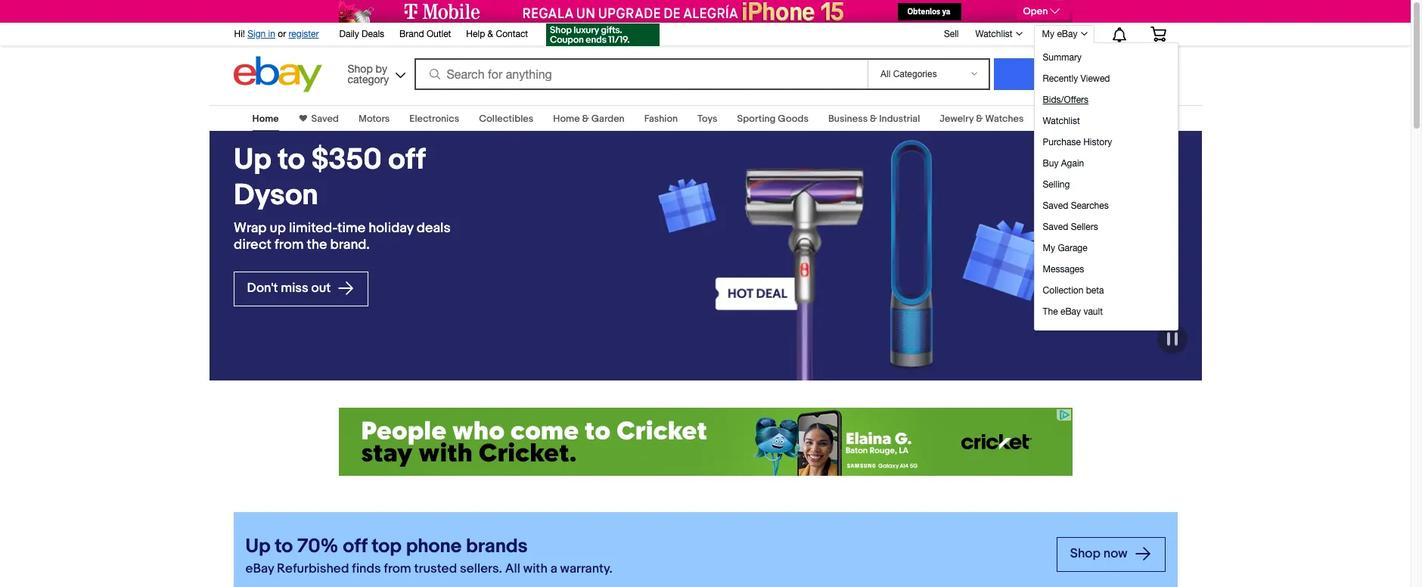 Task type: vqa. For each thing, say whether or not it's contained in the screenshot.
the Up
yes



Task type: describe. For each thing, give the bounding box(es) containing it.
daily deals link
[[340, 26, 385, 43]]

none submit inside shop by category banner
[[995, 58, 1122, 90]]

open button
[[1018, 3, 1070, 20]]

jewelry & watches
[[940, 113, 1024, 125]]

toys
[[698, 113, 718, 125]]

up to $350 off dyson link
[[234, 142, 485, 214]]

outlet
[[427, 29, 451, 39]]

summary
[[1043, 52, 1082, 63]]

purchase history link
[[1040, 132, 1176, 153]]

ebay up summary
[[1058, 29, 1078, 39]]

my ebay link
[[1034, 25, 1095, 43]]

& for industrial
[[870, 113, 878, 125]]

& for contact
[[488, 29, 494, 39]]

sporting
[[738, 113, 776, 125]]

trusted
[[414, 562, 457, 577]]

fashion link
[[645, 113, 678, 125]]

toys link
[[698, 113, 718, 125]]

top
[[372, 535, 402, 559]]

sign
[[248, 29, 266, 39]]

1 vertical spatial watchlist link
[[1040, 111, 1176, 132]]

& for garden
[[582, 113, 590, 125]]

goods
[[778, 113, 809, 125]]

sign in link
[[248, 29, 275, 39]]

ebay right the
[[1061, 307, 1082, 317]]

messages link
[[1040, 259, 1176, 280]]

brand outlet link
[[400, 26, 451, 43]]

beta
[[1087, 285, 1105, 296]]

phone
[[406, 535, 462, 559]]

watches
[[986, 113, 1024, 125]]

the
[[1043, 307, 1059, 317]]

all
[[505, 562, 521, 577]]

out
[[311, 281, 331, 296]]

messages
[[1043, 264, 1085, 275]]

wrap
[[234, 220, 266, 237]]

shop for shop by category
[[348, 62, 373, 75]]

my garage
[[1043, 243, 1088, 254]]

ebay live link
[[1044, 113, 1085, 125]]

garage
[[1058, 243, 1088, 254]]

recently viewed
[[1043, 73, 1111, 84]]

ebay inside the up to 70% off top phone brands ebay refurbished finds from trusted sellers. all with a warranty.
[[246, 562, 274, 577]]

fashion
[[645, 113, 678, 125]]

brands
[[466, 535, 528, 559]]

my for my garage
[[1043, 243, 1056, 254]]

history
[[1084, 137, 1113, 148]]

saved for saved sellers
[[1043, 222, 1069, 232]]

recently viewed link
[[1040, 68, 1176, 89]]

up
[[269, 220, 286, 237]]

dyson
[[234, 178, 318, 213]]

my ebay
[[1043, 29, 1078, 39]]

jewelry
[[940, 113, 974, 125]]

help
[[467, 29, 485, 39]]

miss
[[281, 281, 309, 296]]

don't
[[247, 281, 278, 296]]

off for 70%
[[343, 535, 368, 559]]

selling
[[1043, 179, 1071, 190]]

saved for saved searches
[[1043, 201, 1069, 211]]

bids/offers
[[1043, 95, 1089, 105]]

daily
[[340, 29, 359, 39]]

0 vertical spatial watchlist link
[[968, 25, 1030, 43]]

home & garden
[[554, 113, 625, 125]]

70%
[[297, 535, 339, 559]]

searches
[[1072, 201, 1109, 211]]

from inside the up to 70% off top phone brands ebay refurbished finds from trusted sellers. all with a warranty.
[[384, 562, 412, 577]]

help & contact link
[[467, 26, 528, 43]]

garden
[[592, 113, 625, 125]]

finds
[[352, 562, 381, 577]]

category
[[348, 73, 389, 85]]

saved searches
[[1043, 201, 1109, 211]]

up for up to $350 off dyson
[[234, 142, 271, 178]]

shop for shop now
[[1071, 547, 1101, 562]]

live
[[1068, 113, 1085, 125]]

saved searches link
[[1040, 195, 1176, 216]]

sell link
[[938, 28, 966, 39]]

Search for anything text field
[[417, 60, 865, 89]]

home for home
[[252, 113, 279, 125]]

shop now link
[[1057, 537, 1166, 572]]



Task type: locate. For each thing, give the bounding box(es) containing it.
watchlist for the bottom watchlist link
[[1043, 116, 1081, 126]]

the
[[307, 237, 327, 253]]

0 vertical spatial advertisement region
[[339, 0, 1073, 23]]

off up finds
[[343, 535, 368, 559]]

watchlist right sell
[[976, 29, 1013, 39]]

up up the wrap
[[234, 142, 271, 178]]

& right help at the top left of the page
[[488, 29, 494, 39]]

$350
[[311, 142, 382, 178]]

electronics link
[[410, 113, 460, 125]]

my left garage at the top right
[[1043, 243, 1056, 254]]

1 horizontal spatial watchlist
[[1043, 116, 1081, 126]]

1 vertical spatial off
[[343, 535, 368, 559]]

& left garden
[[582, 113, 590, 125]]

business
[[829, 113, 868, 125]]

0 vertical spatial to
[[278, 142, 305, 178]]

0 vertical spatial saved
[[311, 113, 339, 125]]

0 horizontal spatial off
[[343, 535, 368, 559]]

to for $350
[[278, 142, 305, 178]]

& right jewelry
[[977, 113, 984, 125]]

my down open button
[[1043, 29, 1055, 39]]

bids/offers link
[[1040, 89, 1176, 111]]

collection beta
[[1043, 285, 1105, 296]]

up inside the up to 70% off top phone brands ebay refurbished finds from trusted sellers. all with a warranty.
[[246, 535, 271, 559]]

hi!
[[234, 29, 245, 39]]

don't miss out link
[[234, 272, 369, 306]]

up inside up to $350 off dyson wrap up limited-time holiday deals direct from the brand.
[[234, 142, 271, 178]]

0 horizontal spatial shop
[[348, 62, 373, 75]]

& inside the help & contact link
[[488, 29, 494, 39]]

my garage link
[[1040, 238, 1176, 259]]

sellers
[[1072, 222, 1099, 232]]

0 vertical spatial from
[[274, 237, 303, 253]]

1 horizontal spatial home
[[554, 113, 580, 125]]

collectibles link
[[479, 113, 534, 125]]

saved link
[[307, 113, 339, 125]]

advertisement region inside up to $350 off dyson main content
[[339, 408, 1073, 476]]

up to $350 off dyson main content
[[0, 96, 1412, 587]]

1 vertical spatial my
[[1043, 243, 1056, 254]]

0 vertical spatial up
[[234, 142, 271, 178]]

shop left by
[[348, 62, 373, 75]]

from inside up to $350 off dyson wrap up limited-time holiday deals direct from the brand.
[[274, 237, 303, 253]]

register
[[289, 29, 319, 39]]

vault
[[1084, 307, 1104, 317]]

brand.
[[330, 237, 370, 253]]

jewelry & watches link
[[940, 113, 1024, 125]]

from
[[274, 237, 303, 253], [384, 562, 412, 577]]

to for 70%
[[275, 535, 293, 559]]

shop inside shop by category
[[348, 62, 373, 75]]

sell
[[945, 28, 959, 39]]

advertisement region
[[339, 0, 1073, 23], [339, 408, 1073, 476]]

daily deals
[[340, 29, 385, 39]]

business & industrial
[[829, 113, 921, 125]]

0 horizontal spatial watchlist
[[976, 29, 1013, 39]]

shop left the "now"
[[1071, 547, 1101, 562]]

up to 70% off top phone brands link
[[246, 534, 1045, 560]]

your shopping cart image
[[1150, 26, 1168, 42]]

None submit
[[995, 58, 1122, 90]]

by
[[376, 62, 387, 75]]

shop by category banner
[[226, 19, 1179, 331]]

watchlist for topmost watchlist link
[[976, 29, 1013, 39]]

watchlist link up history
[[1040, 111, 1176, 132]]

refurbished
[[277, 562, 349, 577]]

up for up to 70% off top phone brands
[[246, 535, 271, 559]]

home left garden
[[554, 113, 580, 125]]

saved down selling
[[1043, 201, 1069, 211]]

0 vertical spatial off
[[388, 142, 425, 178]]

0 vertical spatial shop
[[348, 62, 373, 75]]

watchlist
[[976, 29, 1013, 39], [1043, 116, 1081, 126]]

1 vertical spatial saved
[[1043, 201, 1069, 211]]

to left '$350'
[[278, 142, 305, 178]]

to
[[278, 142, 305, 178], [275, 535, 293, 559]]

holiday
[[368, 220, 413, 237]]

1 vertical spatial from
[[384, 562, 412, 577]]

saved sellers
[[1043, 222, 1099, 232]]

& for watches
[[977, 113, 984, 125]]

saved for saved
[[311, 113, 339, 125]]

help & contact
[[467, 29, 528, 39]]

home
[[252, 113, 279, 125], [554, 113, 580, 125]]

collectibles
[[479, 113, 534, 125]]

saved inside up to $350 off dyson main content
[[311, 113, 339, 125]]

my
[[1043, 29, 1055, 39], [1043, 243, 1056, 254]]

my for my ebay
[[1043, 29, 1055, 39]]

deals
[[416, 220, 451, 237]]

to left 70%
[[275, 535, 293, 559]]

off for $350
[[388, 142, 425, 178]]

0 horizontal spatial watchlist link
[[968, 25, 1030, 43]]

off down electronics
[[388, 142, 425, 178]]

account navigation
[[226, 19, 1179, 331]]

0 vertical spatial my
[[1043, 29, 1055, 39]]

0 vertical spatial watchlist
[[976, 29, 1013, 39]]

off inside the up to 70% off top phone brands ebay refurbished finds from trusted sellers. all with a warranty.
[[343, 535, 368, 559]]

1 vertical spatial to
[[275, 535, 293, 559]]

to inside the up to 70% off top phone brands ebay refurbished finds from trusted sellers. all with a warranty.
[[275, 535, 293, 559]]

buy
[[1043, 158, 1059, 169]]

now
[[1104, 547, 1128, 562]]

hi! sign in or register
[[234, 29, 319, 39]]

summary link
[[1040, 47, 1176, 68]]

up to 70% off top phone brands ebay refurbished finds from trusted sellers. all with a warranty.
[[246, 535, 613, 577]]

brand outlet
[[400, 29, 451, 39]]

to inside up to $350 off dyson wrap up limited-time holiday deals direct from the brand.
[[278, 142, 305, 178]]

1 vertical spatial up
[[246, 535, 271, 559]]

0 horizontal spatial from
[[274, 237, 303, 253]]

2 advertisement region from the top
[[339, 408, 1073, 476]]

& right business
[[870, 113, 878, 125]]

sellers.
[[460, 562, 503, 577]]

1 vertical spatial shop
[[1071, 547, 1101, 562]]

motors link
[[359, 113, 390, 125]]

watchlist up purchase
[[1043, 116, 1081, 126]]

1 advertisement region from the top
[[339, 0, 1073, 23]]

ebay left refurbished
[[246, 562, 274, 577]]

up
[[234, 142, 271, 178], [246, 535, 271, 559]]

contact
[[496, 29, 528, 39]]

electronics
[[410, 113, 460, 125]]

home & garden link
[[554, 113, 625, 125]]

2 home from the left
[[554, 113, 580, 125]]

industrial
[[880, 113, 921, 125]]

viewed
[[1081, 73, 1111, 84]]

from down top
[[384, 562, 412, 577]]

in
[[268, 29, 275, 39]]

register link
[[289, 29, 319, 39]]

open
[[1024, 5, 1049, 17]]

1 horizontal spatial shop
[[1071, 547, 1101, 562]]

business & industrial link
[[829, 113, 921, 125]]

saved up '$350'
[[311, 113, 339, 125]]

shop inside 'link'
[[1071, 547, 1101, 562]]

buy again
[[1043, 158, 1085, 169]]

home left saved link
[[252, 113, 279, 125]]

or
[[278, 29, 286, 39]]

up to $350 off dyson wrap up limited-time holiday deals direct from the brand.
[[234, 142, 451, 253]]

shop by category
[[348, 62, 389, 85]]

motors
[[359, 113, 390, 125]]

saved up my garage
[[1043, 222, 1069, 232]]

1 horizontal spatial watchlist link
[[1040, 111, 1176, 132]]

1 horizontal spatial from
[[384, 562, 412, 577]]

&
[[488, 29, 494, 39], [582, 113, 590, 125], [870, 113, 878, 125], [977, 113, 984, 125]]

ebay left live
[[1044, 113, 1066, 125]]

recently
[[1043, 73, 1079, 84]]

warranty.
[[561, 562, 613, 577]]

sporting goods
[[738, 113, 809, 125]]

get the coupon image
[[547, 23, 660, 46]]

0 horizontal spatial home
[[252, 113, 279, 125]]

1 vertical spatial advertisement region
[[339, 408, 1073, 476]]

watchlist link
[[968, 25, 1030, 43], [1040, 111, 1176, 132]]

1 home from the left
[[252, 113, 279, 125]]

shop by category button
[[341, 56, 409, 89]]

with
[[524, 562, 548, 577]]

2 vertical spatial saved
[[1043, 222, 1069, 232]]

the ebay vault
[[1043, 307, 1104, 317]]

home for home & garden
[[554, 113, 580, 125]]

buy again link
[[1040, 153, 1176, 174]]

purchase
[[1043, 137, 1081, 148]]

deals
[[362, 29, 385, 39]]

from down up
[[274, 237, 303, 253]]

saved sellers link
[[1040, 216, 1176, 238]]

don't miss out
[[247, 281, 334, 296]]

a
[[551, 562, 558, 577]]

the ebay vault link
[[1040, 301, 1176, 322]]

selling link
[[1040, 174, 1176, 195]]

1 vertical spatial watchlist
[[1043, 116, 1081, 126]]

watchlist link down open at the top right
[[968, 25, 1030, 43]]

up left 70%
[[246, 535, 271, 559]]

1 horizontal spatial off
[[388, 142, 425, 178]]

sporting goods link
[[738, 113, 809, 125]]

shop now
[[1071, 547, 1131, 562]]

off inside up to $350 off dyson wrap up limited-time holiday deals direct from the brand.
[[388, 142, 425, 178]]



